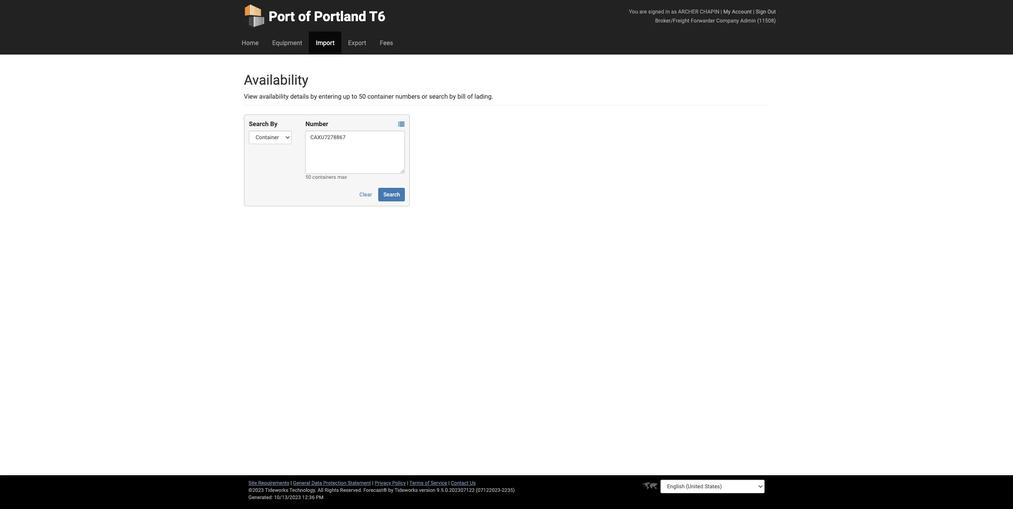 Task type: vqa. For each thing, say whether or not it's contained in the screenshot.
Equipment POPUP BUTTON
yes



Task type: locate. For each thing, give the bounding box(es) containing it.
of right the bill
[[467, 93, 473, 100]]

contact us link
[[451, 481, 476, 487]]

view
[[244, 93, 258, 100]]

port
[[269, 9, 295, 24]]

1 horizontal spatial by
[[388, 488, 393, 494]]

by left the bill
[[449, 93, 456, 100]]

of up version
[[425, 481, 430, 487]]

lading.
[[475, 93, 493, 100]]

all
[[318, 488, 323, 494]]

generated:
[[248, 495, 273, 501]]

sign
[[756, 9, 766, 15]]

availability
[[244, 72, 308, 88]]

50
[[359, 93, 366, 100], [305, 175, 311, 180]]

search
[[249, 120, 269, 128], [383, 192, 400, 198]]

broker/freight
[[655, 18, 690, 24]]

you
[[629, 9, 638, 15]]

account
[[732, 9, 752, 15]]

0 vertical spatial search
[[249, 120, 269, 128]]

of
[[298, 9, 311, 24], [467, 93, 473, 100], [425, 481, 430, 487]]

by right details
[[311, 93, 317, 100]]

2 vertical spatial of
[[425, 481, 430, 487]]

rights
[[325, 488, 339, 494]]

of inside site requirements | general data protection statement | privacy policy | terms of service | contact us ©2023 tideworks technology. all rights reserved. forecast® by tideworks version 9.5.0.202307122 (07122023-2235) generated: 10/13/2023 12:36 pm
[[425, 481, 430, 487]]

terms
[[409, 481, 424, 487]]

50 right the to
[[359, 93, 366, 100]]

1 vertical spatial 50
[[305, 175, 311, 180]]

technology.
[[289, 488, 316, 494]]

| left 'my'
[[721, 9, 722, 15]]

archer
[[678, 9, 699, 15]]

of right port
[[298, 9, 311, 24]]

1 vertical spatial search
[[383, 192, 400, 198]]

| up '9.5.0.202307122'
[[448, 481, 450, 487]]

export
[[348, 39, 366, 46]]

general data protection statement link
[[293, 481, 371, 487]]

search button
[[379, 188, 405, 202]]

by down 'privacy policy' link
[[388, 488, 393, 494]]

max
[[337, 175, 347, 180]]

0 horizontal spatial 50
[[305, 175, 311, 180]]

by
[[311, 93, 317, 100], [449, 93, 456, 100], [388, 488, 393, 494]]

privacy
[[375, 481, 391, 487]]

number
[[305, 120, 328, 128]]

50 left containers on the left
[[305, 175, 311, 180]]

numbers
[[395, 93, 420, 100]]

site
[[248, 481, 257, 487]]

reserved.
[[340, 488, 362, 494]]

2 horizontal spatial of
[[467, 93, 473, 100]]

2235)
[[502, 488, 515, 494]]

1 horizontal spatial search
[[383, 192, 400, 198]]

1 horizontal spatial 50
[[359, 93, 366, 100]]

1 vertical spatial of
[[467, 93, 473, 100]]

or
[[422, 93, 427, 100]]

0 vertical spatial of
[[298, 9, 311, 24]]

search left by
[[249, 120, 269, 128]]

containers
[[312, 175, 336, 180]]

0 horizontal spatial search
[[249, 120, 269, 128]]

search inside button
[[383, 192, 400, 198]]

admin
[[740, 18, 756, 24]]

(11508)
[[757, 18, 776, 24]]

terms of service link
[[409, 481, 447, 487]]

(07122023-
[[476, 488, 502, 494]]

0 horizontal spatial of
[[298, 9, 311, 24]]

show list image
[[398, 121, 405, 128]]

details
[[290, 93, 309, 100]]

sign out link
[[756, 9, 776, 15]]

|
[[721, 9, 722, 15], [753, 9, 755, 15], [291, 481, 292, 487], [372, 481, 373, 487], [407, 481, 408, 487], [448, 481, 450, 487]]

1 horizontal spatial of
[[425, 481, 430, 487]]

search right clear button
[[383, 192, 400, 198]]

container
[[367, 93, 394, 100]]

search
[[429, 93, 448, 100]]

my account link
[[723, 9, 752, 15]]

in
[[666, 9, 670, 15]]



Task type: describe. For each thing, give the bounding box(es) containing it.
search for search
[[383, 192, 400, 198]]

general
[[293, 481, 310, 487]]

10/13/2023
[[274, 495, 301, 501]]

forwarder
[[691, 18, 715, 24]]

import
[[316, 39, 335, 46]]

equipment
[[272, 39, 302, 46]]

you are signed in as archer chapin | my account | sign out broker/freight forwarder company admin (11508)
[[629, 9, 776, 24]]

| up forecast®
[[372, 481, 373, 487]]

out
[[768, 9, 776, 15]]

protection
[[323, 481, 346, 487]]

export button
[[341, 32, 373, 54]]

0 vertical spatial 50
[[359, 93, 366, 100]]

home button
[[235, 32, 265, 54]]

portland
[[314, 9, 366, 24]]

chapin
[[700, 9, 719, 15]]

12:36
[[302, 495, 315, 501]]

my
[[723, 9, 731, 15]]

clear
[[360, 192, 372, 198]]

by
[[270, 120, 277, 128]]

view availability details by entering up to 50 container numbers or search by bill of lading.
[[244, 93, 493, 100]]

privacy policy link
[[375, 481, 406, 487]]

data
[[312, 481, 322, 487]]

| left sign on the right of page
[[753, 9, 755, 15]]

equipment button
[[265, 32, 309, 54]]

up
[[343, 93, 350, 100]]

contact
[[451, 481, 469, 487]]

bill
[[458, 93, 466, 100]]

entering
[[319, 93, 341, 100]]

by inside site requirements | general data protection statement | privacy policy | terms of service | contact us ©2023 tideworks technology. all rights reserved. forecast® by tideworks version 9.5.0.202307122 (07122023-2235) generated: 10/13/2023 12:36 pm
[[388, 488, 393, 494]]

Number text field
[[305, 131, 405, 174]]

t6
[[369, 9, 385, 24]]

version
[[419, 488, 435, 494]]

service
[[431, 481, 447, 487]]

fees button
[[373, 32, 400, 54]]

import button
[[309, 32, 341, 54]]

50 containers max
[[305, 175, 347, 180]]

company
[[716, 18, 739, 24]]

9.5.0.202307122
[[437, 488, 475, 494]]

fees
[[380, 39, 393, 46]]

statement
[[348, 481, 371, 487]]

tideworks
[[395, 488, 418, 494]]

as
[[671, 9, 677, 15]]

| left the general
[[291, 481, 292, 487]]

forecast®
[[363, 488, 387, 494]]

are
[[639, 9, 647, 15]]

policy
[[392, 481, 406, 487]]

us
[[470, 481, 476, 487]]

signed
[[648, 9, 664, 15]]

| up 'tideworks'
[[407, 481, 408, 487]]

2 horizontal spatial by
[[449, 93, 456, 100]]

requirements
[[258, 481, 289, 487]]

site requirements | general data protection statement | privacy policy | terms of service | contact us ©2023 tideworks technology. all rights reserved. forecast® by tideworks version 9.5.0.202307122 (07122023-2235) generated: 10/13/2023 12:36 pm
[[248, 481, 515, 501]]

port of portland t6 link
[[244, 0, 385, 32]]

availability
[[259, 93, 289, 100]]

site requirements link
[[248, 481, 289, 487]]

port of portland t6
[[269, 9, 385, 24]]

©2023 tideworks
[[248, 488, 288, 494]]

search for search by
[[249, 120, 269, 128]]

search by
[[249, 120, 277, 128]]

clear button
[[355, 188, 377, 202]]

0 horizontal spatial by
[[311, 93, 317, 100]]

pm
[[316, 495, 324, 501]]

home
[[242, 39, 259, 46]]

to
[[352, 93, 357, 100]]



